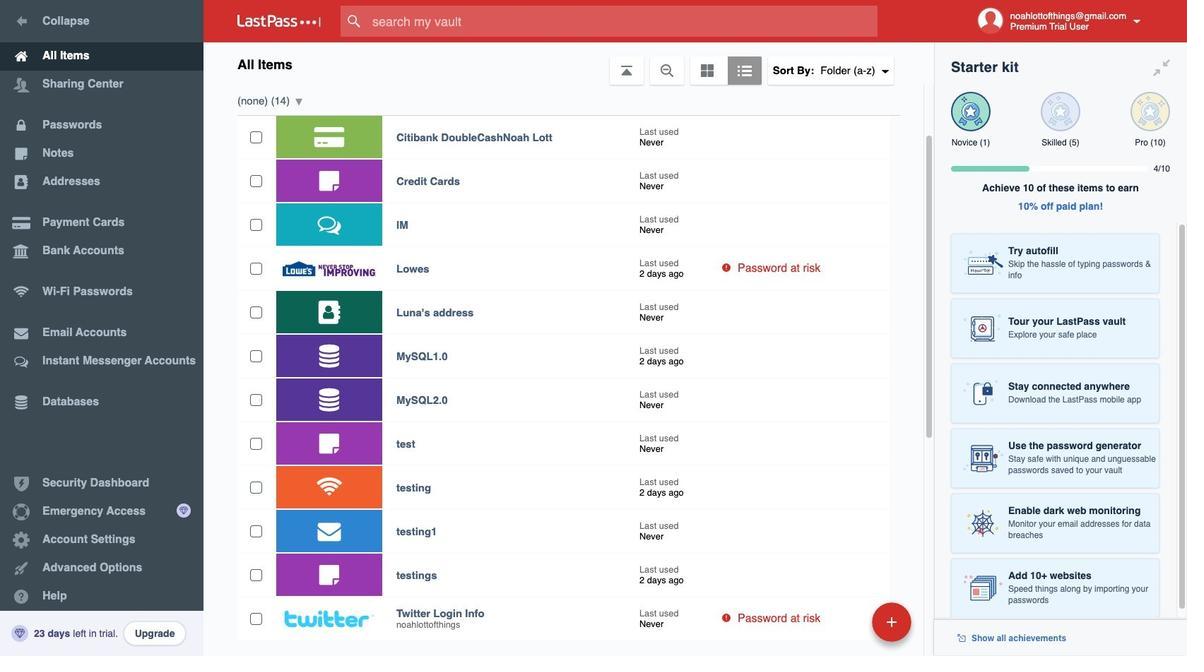 Task type: locate. For each thing, give the bounding box(es) containing it.
new item navigation
[[775, 599, 920, 657]]

new item element
[[775, 602, 917, 642]]



Task type: describe. For each thing, give the bounding box(es) containing it.
search my vault text field
[[341, 6, 905, 37]]

lastpass image
[[237, 15, 321, 28]]

vault options navigation
[[204, 42, 934, 85]]

Search search field
[[341, 6, 905, 37]]

main navigation navigation
[[0, 0, 204, 657]]



Task type: vqa. For each thing, say whether or not it's contained in the screenshot.
Clear Search image on the top left
no



